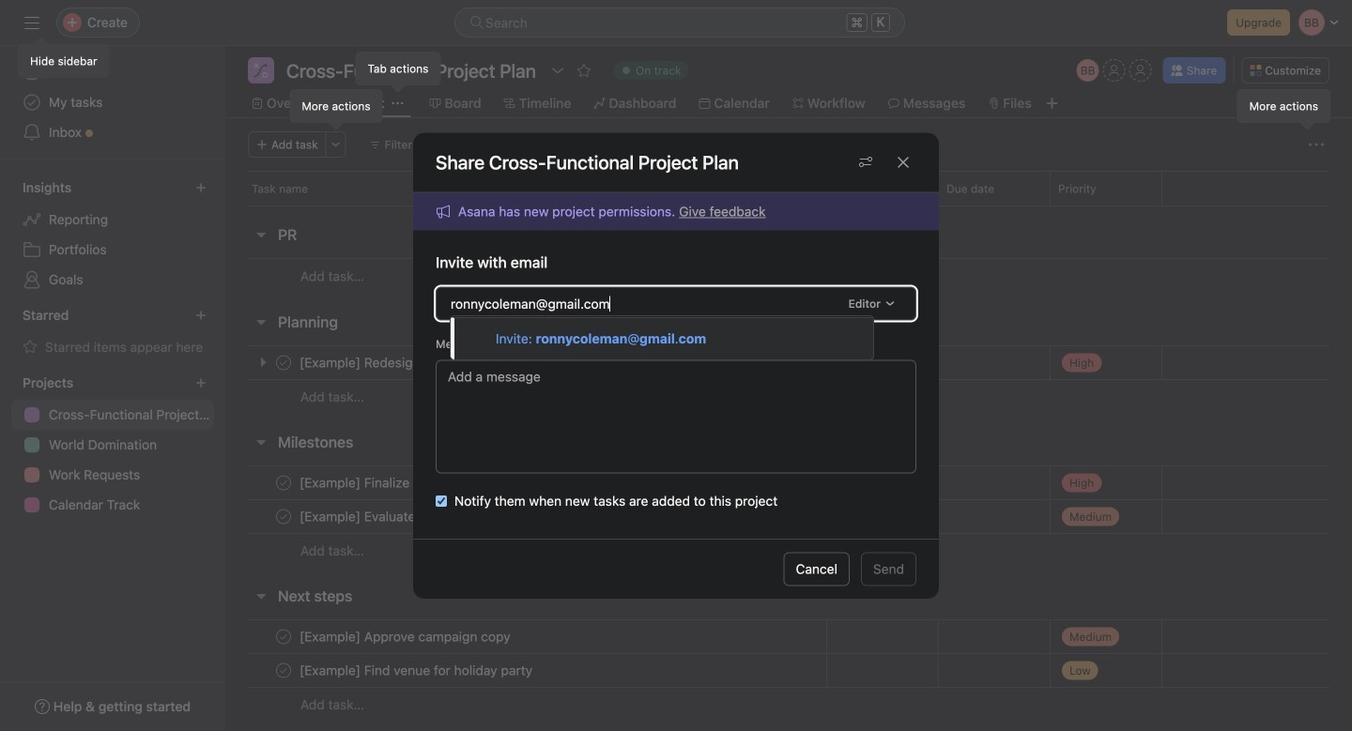 Task type: locate. For each thing, give the bounding box(es) containing it.
mark complete checkbox inside [example] finalize budget cell
[[272, 472, 295, 494]]

task name text field inside [example] evaluate new email marketing platform cell
[[296, 507, 604, 526]]

global element
[[0, 46, 225, 159]]

1 task name text field from the top
[[296, 507, 604, 526]]

Mark complete checkbox
[[272, 472, 295, 494], [272, 506, 295, 528], [272, 626, 295, 648]]

task name text field for mark complete icon
[[296, 661, 538, 680]]

collapse task list for this group image for mark complete checkbox within [example] approve campaign copy cell
[[254, 589, 269, 604]]

2 task name text field from the top
[[296, 628, 516, 646]]

collapse task list for this group image for mark complete checkbox in [example] finalize budget cell
[[254, 435, 269, 450]]

row
[[225, 171, 1352, 206], [248, 205, 1330, 207], [225, 258, 1352, 294], [225, 379, 1352, 414], [225, 466, 1352, 500], [225, 500, 1352, 534], [225, 533, 1352, 568], [225, 620, 1352, 654], [225, 654, 1352, 688], [225, 687, 1352, 722]]

[example] finalize budget cell
[[225, 466, 826, 500]]

mark complete image
[[272, 472, 295, 494], [272, 506, 295, 528], [272, 660, 295, 682]]

3 mark complete image from the top
[[272, 660, 295, 682]]

project permissions image
[[858, 155, 873, 170]]

0 vertical spatial task name text field
[[296, 507, 604, 526]]

option
[[451, 317, 873, 360]]

mark complete image
[[272, 626, 295, 648]]

mark complete checkbox inside [example] evaluate new email marketing platform cell
[[272, 506, 295, 528]]

None text field
[[282, 57, 541, 84]]

dialog
[[413, 133, 939, 599]]

1 vertical spatial mark complete image
[[272, 506, 295, 528]]

1 vertical spatial task name text field
[[296, 628, 516, 646]]

mark complete image for mark complete option
[[272, 660, 295, 682]]

2 collapse task list for this group image from the top
[[254, 589, 269, 604]]

0 vertical spatial collapse task list for this group image
[[254, 227, 269, 242]]

0 vertical spatial mark complete image
[[272, 472, 295, 494]]

1 mark complete image from the top
[[272, 472, 295, 494]]

2 mark complete checkbox from the top
[[272, 506, 295, 528]]

manage project members image
[[1077, 59, 1099, 82]]

mark complete image inside [example] finalize budget cell
[[272, 472, 295, 494]]

1 vertical spatial mark complete checkbox
[[272, 506, 295, 528]]

header milestones tree grid
[[225, 466, 1352, 568]]

0 vertical spatial mark complete checkbox
[[272, 472, 295, 494]]

2 mark complete image from the top
[[272, 506, 295, 528]]

mark complete image inside [example] evaluate new email marketing platform cell
[[272, 506, 295, 528]]

mark complete image inside [example] find venue for holiday party cell
[[272, 660, 295, 682]]

3 task name text field from the top
[[296, 661, 538, 680]]

1 vertical spatial collapse task list for this group image
[[254, 589, 269, 604]]

mark complete image for mark complete checkbox in [example] finalize budget cell
[[272, 472, 295, 494]]

1 collapse task list for this group image from the top
[[254, 435, 269, 450]]

insights element
[[0, 171, 225, 299]]

mark complete checkbox for [example] evaluate new email marketing platform cell on the bottom of page
[[272, 506, 295, 528]]

None checkbox
[[436, 496, 447, 507]]

mark complete checkbox inside [example] approve campaign copy cell
[[272, 626, 295, 648]]

[example] evaluate new email marketing platform cell
[[225, 500, 826, 534]]

collapse task list for this group image
[[254, 227, 269, 242], [254, 315, 269, 330]]

hide sidebar image
[[24, 15, 39, 30]]

mark complete checkbox for [example] approve campaign copy cell
[[272, 626, 295, 648]]

2 vertical spatial mark complete image
[[272, 660, 295, 682]]

Task name text field
[[296, 507, 604, 526], [296, 628, 516, 646], [296, 661, 538, 680]]

banner
[[436, 201, 766, 222]]

0 vertical spatial collapse task list for this group image
[[254, 435, 269, 450]]

1 vertical spatial collapse task list for this group image
[[254, 315, 269, 330]]

collapse task list for this group image
[[254, 435, 269, 450], [254, 589, 269, 604]]

task name text field inside [example] find venue for holiday party cell
[[296, 661, 538, 680]]

1 mark complete checkbox from the top
[[272, 472, 295, 494]]

2 vertical spatial task name text field
[[296, 661, 538, 680]]

tooltip
[[19, 39, 108, 77], [356, 53, 440, 90], [290, 90, 382, 128], [1238, 90, 1330, 128]]

3 mark complete checkbox from the top
[[272, 626, 295, 648]]

Mark complete checkbox
[[272, 660, 295, 682]]

2 vertical spatial mark complete checkbox
[[272, 626, 295, 648]]



Task type: describe. For each thing, give the bounding box(es) containing it.
Task name text field
[[296, 474, 462, 492]]

task name text field inside [example] approve campaign copy cell
[[296, 628, 516, 646]]

mark complete checkbox for [example] finalize budget cell
[[272, 472, 295, 494]]

header planning tree grid
[[225, 346, 1352, 414]]

projects element
[[0, 366, 225, 524]]

starred element
[[0, 299, 225, 366]]

mark complete image for mark complete checkbox inside the [example] evaluate new email marketing platform cell
[[272, 506, 295, 528]]

line_and_symbols image
[[254, 63, 269, 78]]

1 collapse task list for this group image from the top
[[254, 227, 269, 242]]

header next steps tree grid
[[225, 620, 1352, 722]]

add to starred image
[[577, 63, 592, 78]]

[example] approve campaign copy cell
[[225, 620, 826, 654]]

2 collapse task list for this group image from the top
[[254, 315, 269, 330]]

task name text field for mark complete image in [example] finalize budget cell
[[296, 507, 604, 526]]

close this dialog image
[[896, 155, 911, 170]]

Add members by name or email… text field
[[451, 292, 834, 315]]

[example] find venue for holiday party cell
[[225, 654, 826, 688]]

Add a message text field
[[436, 360, 916, 473]]



Task type: vqa. For each thing, say whether or not it's contained in the screenshot.
first Mark complete image
yes



